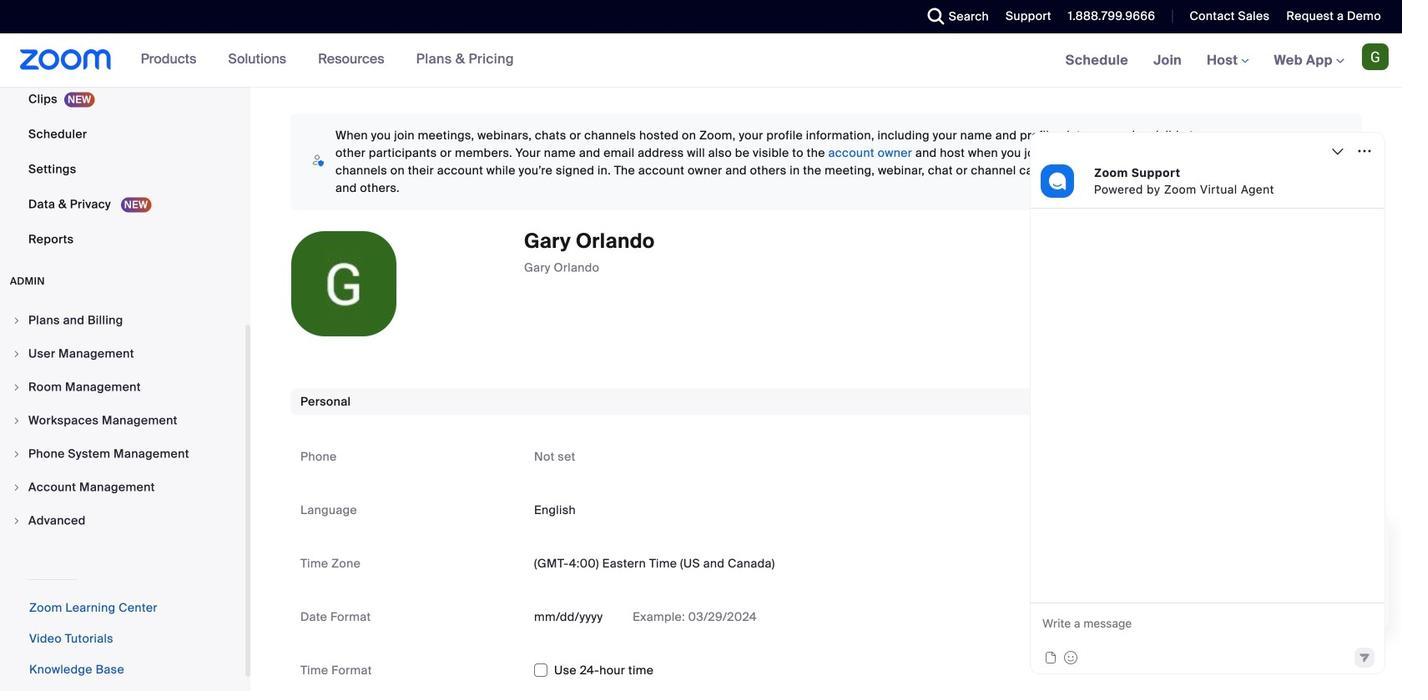Task type: vqa. For each thing, say whether or not it's contained in the screenshot.
Side Navigation navigation
yes



Task type: describe. For each thing, give the bounding box(es) containing it.
7 menu item from the top
[[0, 505, 246, 537]]

profile picture image
[[1363, 43, 1390, 70]]

1 right image from the top
[[12, 316, 22, 326]]

6 menu item from the top
[[0, 472, 246, 504]]

4 right image from the top
[[12, 449, 22, 459]]

4 menu item from the top
[[0, 405, 246, 437]]

1 right image from the top
[[12, 382, 22, 392]]

3 menu item from the top
[[0, 372, 246, 403]]

zoom logo image
[[20, 49, 112, 70]]

3 right image from the top
[[12, 516, 22, 526]]

2 right image from the top
[[12, 483, 22, 493]]

3 right image from the top
[[12, 416, 22, 426]]

personal menu menu
[[0, 0, 246, 258]]

meetings navigation
[[1054, 33, 1403, 88]]



Task type: locate. For each thing, give the bounding box(es) containing it.
banner
[[0, 33, 1403, 88]]

5 menu item from the top
[[0, 438, 246, 470]]

side navigation navigation
[[0, 0, 251, 691]]

1 menu item from the top
[[0, 305, 246, 337]]

product information navigation
[[128, 33, 527, 87]]

user photo image
[[291, 231, 397, 337]]

menu item
[[0, 305, 246, 337], [0, 338, 246, 370], [0, 372, 246, 403], [0, 405, 246, 437], [0, 438, 246, 470], [0, 472, 246, 504], [0, 505, 246, 537]]

edit user photo image
[[331, 276, 357, 291]]

right image
[[12, 316, 22, 326], [12, 349, 22, 359], [12, 416, 22, 426], [12, 449, 22, 459]]

2 vertical spatial right image
[[12, 516, 22, 526]]

0 vertical spatial right image
[[12, 382, 22, 392]]

2 menu item from the top
[[0, 338, 246, 370]]

admin menu menu
[[0, 305, 246, 539]]

1 vertical spatial right image
[[12, 483, 22, 493]]

right image
[[12, 382, 22, 392], [12, 483, 22, 493], [12, 516, 22, 526]]

2 right image from the top
[[12, 349, 22, 359]]



